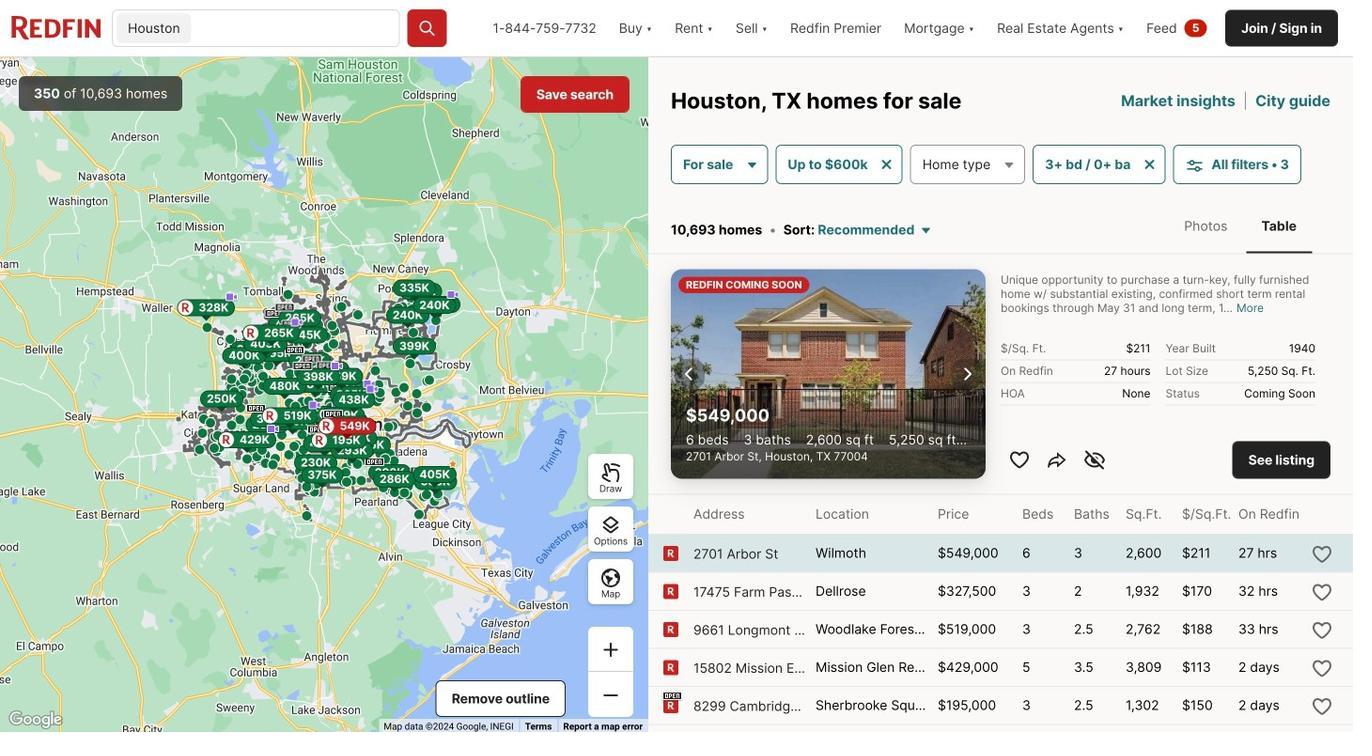 Task type: vqa. For each thing, say whether or not it's contained in the screenshot.
An Agent About Submitting A Backup Offer .
no



Task type: describe. For each thing, give the bounding box(es) containing it.
submit search image
[[418, 19, 437, 38]]

toggle search results photos view tab
[[1170, 203, 1243, 249]]

toggle search results table view tab
[[1247, 203, 1312, 249]]

next image
[[956, 363, 979, 385]]



Task type: locate. For each thing, give the bounding box(es) containing it.
google image
[[5, 708, 67, 732]]

map region
[[0, 57, 649, 732]]

previous image
[[679, 363, 701, 385]]

tab list
[[1151, 199, 1331, 253]]

None search field
[[195, 10, 399, 48]]



